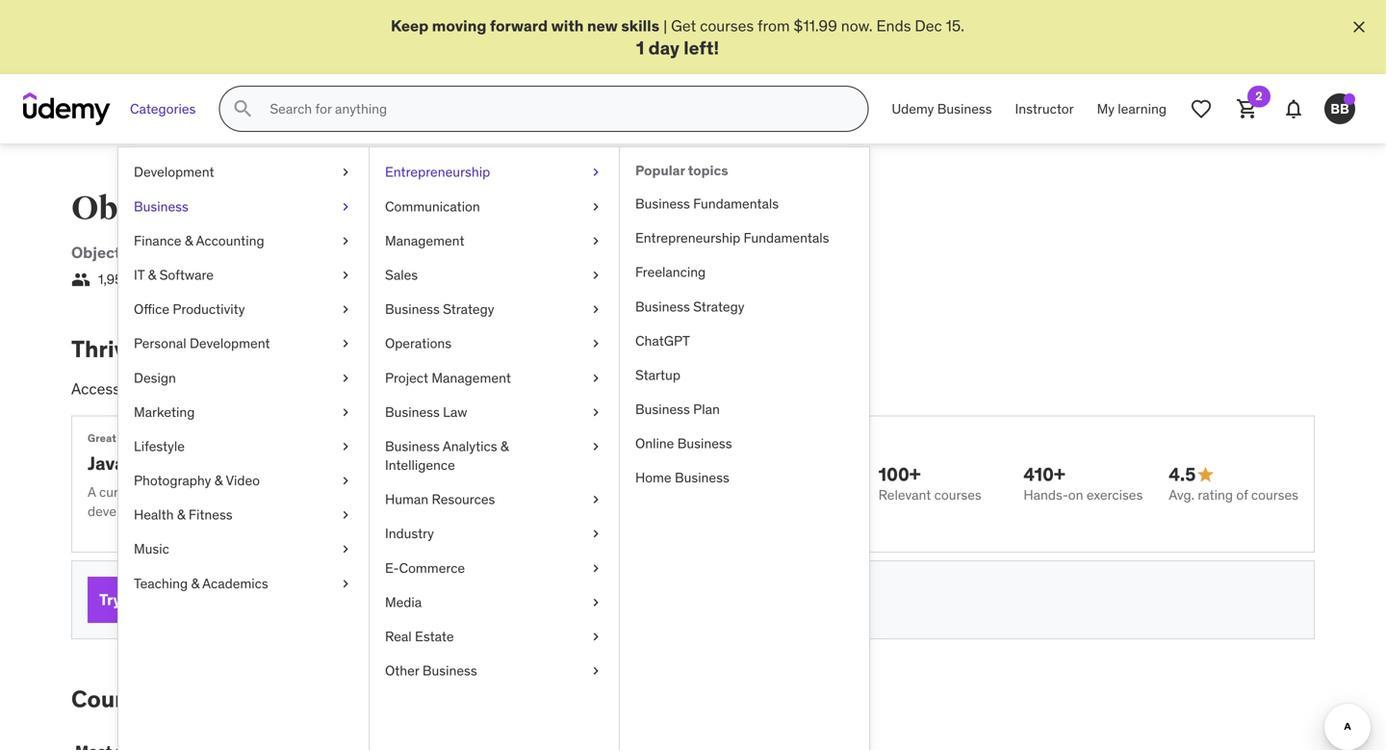 Task type: vqa. For each thing, say whether or not it's contained in the screenshot.
IT & Software
yes



Task type: locate. For each thing, give the bounding box(es) containing it.
personal up design
[[134, 335, 186, 352]]

subscription.
[[688, 379, 777, 399]]

to right relates
[[351, 243, 366, 263]]

practice
[[362, 484, 411, 501]]

& right it
[[148, 266, 156, 284]]

bb
[[1331, 100, 1350, 117]]

1 object from the top
[[71, 189, 175, 229]]

courses inside great for java developers a curated collection of courses and hands-on practice exercises to help you advance as a java developer.
[[225, 484, 273, 501]]

a left design
[[124, 379, 132, 399]]

& right analytics
[[501, 438, 509, 455]]

development down office productivity link
[[190, 335, 270, 352]]

0 horizontal spatial plan
[[192, 590, 225, 609]]

2 horizontal spatial a
[[614, 484, 621, 501]]

1 vertical spatial curated
[[99, 484, 145, 501]]

& for fitness
[[177, 506, 185, 523]]

& inside "link"
[[177, 506, 185, 523]]

0 horizontal spatial curated
[[99, 484, 145, 501]]

xsmall image inside business analytics & intelligence link
[[588, 437, 604, 456]]

after
[[485, 591, 514, 608]]

collection up health & fitness
[[149, 484, 207, 501]]

java
[[624, 484, 648, 501]]

strategy down the sales link on the left top
[[443, 301, 494, 318]]

with inside the keep moving forward with new skills | get courses from $11.99 now. ends dec 15. 1 day left!
[[551, 16, 584, 36]]

0 horizontal spatial entrepreneurship
[[385, 163, 490, 181]]

on inside great for java developers a curated collection of courses and hands-on practice exercises to help you advance as a java developer.
[[344, 484, 359, 501]]

xsmall image
[[588, 231, 604, 250], [338, 266, 353, 285], [588, 300, 604, 319], [338, 334, 353, 353], [588, 334, 604, 353], [338, 369, 353, 387], [588, 369, 604, 387], [588, 437, 604, 456], [588, 490, 604, 509], [588, 525, 604, 543], [588, 559, 604, 578], [338, 574, 353, 593], [588, 627, 604, 646]]

curated up business law on the bottom of page
[[350, 379, 403, 399]]

personal up business plan
[[590, 379, 650, 399]]

with left new at the top left of page
[[551, 16, 584, 36]]

1 horizontal spatial curated
[[350, 379, 403, 399]]

other business link
[[370, 654, 619, 688]]

business down startup on the left of page
[[636, 401, 690, 418]]

operations
[[385, 335, 452, 352]]

teaching & academics
[[134, 575, 268, 592]]

1 horizontal spatial to
[[351, 243, 366, 263]]

collection up the marketing
[[136, 379, 203, 399]]

& left video
[[214, 472, 223, 489]]

0 vertical spatial oriented
[[181, 189, 321, 229]]

management up law
[[432, 369, 511, 386]]

& for academics
[[191, 575, 199, 592]]

courses
[[550, 189, 676, 229], [71, 685, 161, 713]]

hands-
[[302, 484, 344, 501]]

lifestyle
[[134, 438, 185, 455]]

a right 'roles'
[[578, 379, 587, 399]]

1 horizontal spatial on
[[1069, 486, 1084, 503]]

management inside project management link
[[432, 369, 511, 386]]

real estate link
[[370, 620, 619, 654]]

for right great
[[119, 431, 134, 445]]

xsmall image inside other business link
[[588, 662, 604, 681]]

business strategy down freelancing
[[636, 298, 745, 315]]

& for video
[[214, 472, 223, 489]]

& right finance
[[185, 232, 193, 249]]

xsmall image for real estate
[[588, 627, 604, 646]]

accounting
[[196, 232, 264, 249]]

home
[[636, 469, 672, 487]]

project management
[[385, 369, 511, 386]]

1 vertical spatial you
[[236, 685, 276, 713]]

business up the home business
[[678, 435, 732, 452]]

410+
[[1024, 463, 1066, 486]]

for left the 'free'
[[228, 590, 249, 609]]

& for software
[[148, 266, 156, 284]]

0 vertical spatial collection
[[136, 379, 203, 399]]

in
[[145, 335, 165, 363]]

0 vertical spatial curated
[[350, 379, 403, 399]]

xsmall image for industry
[[588, 525, 604, 543]]

programming for courses
[[327, 189, 544, 229]]

entrepreneurship up communication
[[385, 163, 490, 181]]

fitness
[[189, 506, 233, 523]]

xsmall image inside personal development link
[[338, 334, 353, 353]]

business strategy link down entrepreneurship fundamentals link
[[620, 290, 870, 324]]

on
[[344, 484, 359, 501], [1069, 486, 1084, 503]]

1 vertical spatial object
[[71, 243, 121, 263]]

xsmall image for business law
[[588, 403, 604, 422]]

0 horizontal spatial you
[[236, 685, 276, 713]]

shopping cart with 2 items image
[[1236, 97, 1260, 121]]

for left in-
[[407, 379, 426, 399]]

industry
[[385, 525, 434, 542]]

entrepreneurship up freelancing
[[636, 229, 741, 247]]

xsmall image for management
[[588, 231, 604, 250]]

object up small icon
[[71, 243, 121, 263]]

to left get at the bottom left of the page
[[166, 685, 189, 713]]

2 horizontal spatial plan
[[693, 401, 720, 418]]

development
[[134, 163, 214, 181], [370, 243, 468, 263], [190, 335, 270, 352]]

|
[[664, 16, 668, 36]]

xsmall image for it & software
[[338, 266, 353, 285]]

business up the intelligence in the left bottom of the page
[[385, 438, 440, 455]]

xsmall image inside finance & accounting link
[[338, 231, 353, 250]]

management down communication
[[385, 232, 465, 249]]

oriented for object oriented programming relates to development
[[124, 243, 189, 263]]

0 vertical spatial object
[[71, 189, 175, 229]]

xsmall image inside the entrepreneurship link
[[588, 163, 604, 182]]

exercises inside 410+ hands-on exercises
[[1087, 486, 1143, 503]]

0 horizontal spatial business strategy link
[[370, 292, 619, 327]]

xsmall image inside e-commerce link
[[588, 559, 604, 578]]

2 link
[[1225, 86, 1271, 132]]

xsmall image inside human resources link
[[588, 490, 604, 509]]

plan inside entrepreneurship element
[[693, 401, 720, 418]]

courses left the and
[[225, 484, 273, 501]]

of inside great for java developers a curated collection of courses and hands-on practice exercises to help you advance as a java developer.
[[210, 484, 222, 501]]

design
[[134, 369, 176, 386]]

in-
[[429, 379, 448, 399]]

1 vertical spatial to
[[474, 484, 486, 501]]

strategy down freelancing link
[[693, 298, 745, 315]]

1 vertical spatial management
[[432, 369, 511, 386]]

xsmall image for photography & video
[[338, 471, 353, 490]]

personal right try
[[125, 590, 189, 609]]

learning
[[1118, 100, 1167, 117]]

xsmall image inside business law link
[[588, 403, 604, 422]]

development up sales
[[370, 243, 468, 263]]

xsmall image inside health & fitness "link"
[[338, 506, 353, 525]]

on inside 410+ hands-on exercises
[[1069, 486, 1084, 503]]

courses up left!
[[700, 16, 754, 36]]

xsmall image
[[338, 163, 353, 182], [588, 163, 604, 182], [338, 197, 353, 216], [588, 197, 604, 216], [338, 231, 353, 250], [588, 266, 604, 285], [338, 300, 353, 319], [338, 403, 353, 422], [588, 403, 604, 422], [338, 437, 353, 456], [338, 471, 353, 490], [338, 506, 353, 525], [338, 540, 353, 559], [588, 593, 604, 612], [588, 662, 604, 681]]

courses right relevant
[[935, 486, 982, 503]]

business inside the business analytics & intelligence
[[385, 438, 440, 455]]

of up fitness
[[210, 484, 222, 501]]

xsmall image for human resources
[[588, 490, 604, 509]]

of left top- in the left of the page
[[207, 379, 220, 399]]

curated up developer.
[[99, 484, 145, 501]]

with
[[551, 16, 584, 36], [546, 379, 575, 399]]

sales link
[[370, 258, 619, 292]]

avg. rating of courses
[[1169, 486, 1299, 503]]

0 vertical spatial plan
[[654, 379, 685, 399]]

1 vertical spatial programming
[[192, 243, 293, 263]]

submit search image
[[231, 97, 255, 121]]

office productivity
[[134, 301, 245, 318]]

notifications image
[[1283, 97, 1306, 121]]

xsmall image inside photography & video link
[[338, 471, 353, 490]]

xsmall image inside business strategy link
[[588, 300, 604, 319]]

0 horizontal spatial exercises
[[414, 484, 471, 501]]

xsmall image for communication
[[588, 197, 604, 216]]

object for object oriented programming courses
[[71, 189, 175, 229]]

xsmall image inside the music link
[[338, 540, 353, 559]]

0 horizontal spatial strategy
[[443, 301, 494, 318]]

keep moving forward with new skills | get courses from $11.99 now. ends dec 15. 1 day left!
[[391, 16, 965, 59]]

$16.58
[[376, 591, 417, 608]]

2 vertical spatial to
[[166, 685, 189, 713]]

2 vertical spatial personal
[[125, 590, 189, 609]]

$11.99
[[794, 16, 838, 36]]

development link up sales
[[370, 243, 468, 263]]

business
[[938, 100, 992, 117], [636, 195, 690, 212], [134, 198, 189, 215], [636, 298, 690, 315], [385, 301, 440, 318], [636, 401, 690, 418], [385, 403, 440, 421], [678, 435, 732, 452], [385, 438, 440, 455], [675, 469, 730, 487], [423, 662, 477, 679]]

xsmall image inside real estate 'link'
[[588, 627, 604, 646]]

video
[[226, 472, 260, 489]]

exercises left avg.
[[1087, 486, 1143, 503]]

1 horizontal spatial strategy
[[693, 298, 745, 315]]

development link down submit search image at the left top
[[118, 155, 369, 189]]

business strategy link down the management link
[[370, 292, 619, 327]]

0 vertical spatial you
[[519, 484, 540, 501]]

1 horizontal spatial exercises
[[1087, 486, 1143, 503]]

you right the help
[[519, 484, 540, 501]]

xsmall image inside teaching & academics 'link'
[[338, 574, 353, 593]]

plan
[[654, 379, 685, 399], [693, 401, 720, 418], [192, 590, 225, 609]]

software
[[159, 266, 214, 284]]

1 horizontal spatial entrepreneurship
[[636, 229, 741, 247]]

real
[[385, 628, 412, 645]]

0 vertical spatial development
[[134, 163, 214, 181]]

online business
[[636, 435, 732, 452]]

collection inside great for java developers a curated collection of courses and hands-on practice exercises to help you advance as a java developer.
[[149, 484, 207, 501]]

2 vertical spatial development
[[190, 335, 270, 352]]

xsmall image inside the 'operations' link
[[588, 334, 604, 353]]

xsmall image inside project management link
[[588, 369, 604, 387]]

with inside 'thrive in your career' element
[[546, 379, 575, 399]]

strategy inside entrepreneurship element
[[693, 298, 745, 315]]

teaching
[[134, 575, 188, 592]]

1 vertical spatial collection
[[149, 484, 207, 501]]

object up finance
[[71, 189, 175, 229]]

0 vertical spatial development link
[[118, 155, 369, 189]]

1 vertical spatial entrepreneurship
[[636, 229, 741, 247]]

xsmall image inside business link
[[338, 197, 353, 216]]

1 horizontal spatial programming
[[327, 189, 544, 229]]

2 object from the top
[[71, 243, 121, 263]]

1 vertical spatial development link
[[370, 243, 468, 263]]

great for java developers a curated collection of courses and hands-on practice exercises to help you advance as a java developer.
[[88, 431, 648, 520]]

access
[[71, 379, 120, 399]]

1 horizontal spatial a
[[578, 379, 587, 399]]

0 vertical spatial entrepreneurship
[[385, 163, 490, 181]]

0 vertical spatial programming
[[327, 189, 544, 229]]

exercises down the intelligence in the left bottom of the page
[[414, 484, 471, 501]]

of right rating
[[1237, 486, 1248, 503]]

industry link
[[370, 517, 619, 551]]

development down categories 'dropdown button'
[[134, 163, 214, 181]]

0 vertical spatial with
[[551, 16, 584, 36]]

1 vertical spatial courses
[[71, 685, 161, 713]]

1 vertical spatial with
[[546, 379, 575, 399]]

xsmall image inside it & software link
[[338, 266, 353, 285]]

from
[[758, 16, 790, 36]]

xsmall image for media
[[588, 593, 604, 612]]

2 horizontal spatial to
[[474, 484, 486, 501]]

analytics
[[443, 438, 497, 455]]

xsmall image inside industry link
[[588, 525, 604, 543]]

oriented up 1,958,817 learners
[[124, 243, 189, 263]]

entrepreneurship fundamentals
[[636, 229, 830, 247]]

business analytics & intelligence link
[[370, 429, 619, 483]]

business strategy inside entrepreneurship element
[[636, 298, 745, 315]]

get
[[671, 16, 696, 36]]

xsmall image for sales
[[588, 266, 604, 285]]

business fundamentals link
[[620, 187, 870, 221]]

xsmall image inside development "link"
[[338, 163, 353, 182]]

forward
[[490, 16, 548, 36]]

xsmall image inside design 'link'
[[338, 369, 353, 387]]

0 vertical spatial for
[[407, 379, 426, 399]]

xsmall image for marketing
[[338, 403, 353, 422]]

0 vertical spatial courses
[[550, 189, 676, 229]]

2
[[1256, 89, 1263, 104]]

xsmall image for business strategy
[[588, 300, 604, 319]]

1 vertical spatial plan
[[693, 401, 720, 418]]

xsmall image inside the marketing link
[[338, 403, 353, 422]]

xsmall image for finance & accounting
[[338, 231, 353, 250]]

business down access a collection of top-rated courses curated for in-demand roles with a personal plan subscription.
[[385, 403, 440, 421]]

developer.
[[88, 502, 150, 520]]

0 horizontal spatial for
[[119, 431, 134, 445]]

xsmall image inside the management link
[[588, 231, 604, 250]]

2 vertical spatial for
[[228, 590, 249, 609]]

exercises
[[414, 484, 471, 501], [1087, 486, 1143, 503]]

office
[[134, 301, 169, 318]]

a right 'as'
[[614, 484, 621, 501]]

oriented for object oriented programming courses
[[181, 189, 321, 229]]

0 horizontal spatial courses
[[71, 685, 161, 713]]

0 vertical spatial fundamentals
[[693, 195, 779, 212]]

fundamentals up entrepreneurship fundamentals
[[693, 195, 779, 212]]

1 vertical spatial for
[[119, 431, 134, 445]]

fundamentals down business fundamentals link at the top
[[744, 229, 830, 247]]

0 horizontal spatial programming
[[192, 243, 293, 263]]

xsmall image inside lifestyle link
[[338, 437, 353, 456]]

udemy
[[892, 100, 934, 117]]

ends
[[877, 16, 911, 36]]

0 horizontal spatial on
[[344, 484, 359, 501]]

xsmall image for business analytics & intelligence
[[588, 437, 604, 456]]

fundamentals for entrepreneurship fundamentals
[[744, 229, 830, 247]]

demand
[[448, 379, 505, 399]]

business strategy up operations
[[385, 301, 494, 318]]

a inside great for java developers a curated collection of courses and hands-on practice exercises to help you advance as a java developer.
[[614, 484, 621, 501]]

other
[[385, 662, 419, 679]]

per
[[420, 591, 440, 608]]

xsmall image inside communication link
[[588, 197, 604, 216]]

advance
[[543, 484, 594, 501]]

java developers link
[[88, 451, 227, 475]]

1 vertical spatial oriented
[[124, 243, 189, 263]]

learners
[[158, 271, 207, 288]]

instructor link
[[1004, 86, 1086, 132]]

anytime.
[[591, 591, 642, 608]]

now.
[[841, 16, 873, 36]]

courses right rating
[[1252, 486, 1299, 503]]

0 horizontal spatial business strategy
[[385, 301, 494, 318]]

to inside great for java developers a curated collection of courses and hands-on practice exercises to help you advance as a java developer.
[[474, 484, 486, 501]]

to left the help
[[474, 484, 486, 501]]

xsmall image for teaching & academics
[[338, 574, 353, 593]]

object oriented programming courses
[[71, 189, 676, 229]]

oriented
[[181, 189, 321, 229], [124, 243, 189, 263]]

with right 'roles'
[[546, 379, 575, 399]]

roles
[[508, 379, 542, 399]]

1 horizontal spatial you
[[519, 484, 540, 501]]

1 horizontal spatial business strategy link
[[620, 290, 870, 324]]

1 horizontal spatial courses
[[550, 189, 676, 229]]

business up chatgpt
[[636, 298, 690, 315]]

1 vertical spatial development
[[370, 243, 468, 263]]

health & fitness
[[134, 506, 233, 523]]

& right teaching
[[191, 575, 199, 592]]

xsmall image inside the sales link
[[588, 266, 604, 285]]

developers
[[129, 451, 227, 475]]

my
[[1097, 100, 1115, 117]]

& inside 'link'
[[191, 575, 199, 592]]

you right get at the bottom left of the page
[[236, 685, 276, 713]]

business down the estate
[[423, 662, 477, 679]]

1 vertical spatial fundamentals
[[744, 229, 830, 247]]

intelligence
[[385, 456, 455, 474]]

15.
[[946, 16, 965, 36]]

chatgpt
[[636, 332, 690, 349]]

startup
[[636, 366, 681, 384]]

business strategy
[[636, 298, 745, 315], [385, 301, 494, 318]]

1 horizontal spatial business strategy
[[636, 298, 745, 315]]

& right health
[[177, 506, 185, 523]]

home business
[[636, 469, 730, 487]]

oriented up accounting
[[181, 189, 321, 229]]

xsmall image inside office productivity link
[[338, 300, 353, 319]]

photography & video link
[[118, 464, 369, 498]]

xsmall image inside media link
[[588, 593, 604, 612]]



Task type: describe. For each thing, give the bounding box(es) containing it.
health & fitness link
[[118, 498, 369, 532]]

business strategy link inside entrepreneurship element
[[620, 290, 870, 324]]

courses right rated at left
[[293, 379, 347, 399]]

try personal plan for free
[[99, 590, 282, 609]]

xsmall image for business
[[338, 197, 353, 216]]

business down the online business
[[675, 469, 730, 487]]

udemy business
[[892, 100, 992, 117]]

thrive in your career
[[71, 335, 293, 363]]

media link
[[370, 585, 619, 620]]

home business link
[[620, 461, 870, 495]]

for inside great for java developers a curated collection of courses and hands-on practice exercises to help you advance as a java developer.
[[119, 431, 134, 445]]

business up finance
[[134, 198, 189, 215]]

100+
[[879, 463, 921, 486]]

xsmall image for other business
[[588, 662, 604, 681]]

day
[[649, 36, 680, 59]]

popular topics
[[636, 162, 729, 179]]

finance & accounting link
[[118, 224, 369, 258]]

access a collection of top-rated courses curated for in-demand roles with a personal plan subscription.
[[71, 379, 777, 399]]

topics
[[688, 162, 729, 179]]

2 vertical spatial plan
[[192, 590, 225, 609]]

xsmall image for development
[[338, 163, 353, 182]]

udemy image
[[23, 93, 111, 125]]

entrepreneurship element
[[619, 148, 870, 750]]

communication link
[[370, 189, 619, 224]]

xsmall image for lifestyle
[[338, 437, 353, 456]]

small image
[[1196, 465, 1216, 484]]

xsmall image for operations
[[588, 334, 604, 353]]

you inside great for java developers a curated collection of courses and hands-on practice exercises to help you advance as a java developer.
[[519, 484, 540, 501]]

it
[[134, 266, 145, 284]]

xsmall image for e-commerce
[[588, 559, 604, 578]]

object for object oriented programming relates to development
[[71, 243, 121, 263]]

xsmall image for music
[[338, 540, 353, 559]]

0 vertical spatial personal
[[134, 335, 186, 352]]

2 horizontal spatial for
[[407, 379, 426, 399]]

dec
[[915, 16, 942, 36]]

business strategy for the left business strategy link
[[385, 301, 494, 318]]

music
[[134, 540, 169, 558]]

relevant
[[879, 486, 931, 503]]

try
[[99, 590, 121, 609]]

popular
[[636, 162, 685, 179]]

personal development link
[[118, 327, 369, 361]]

get
[[194, 685, 231, 713]]

& inside the business analytics & intelligence
[[501, 438, 509, 455]]

0 vertical spatial management
[[385, 232, 465, 249]]

human resources
[[385, 491, 495, 508]]

entrepreneurship for entrepreneurship fundamentals
[[636, 229, 741, 247]]

project
[[385, 369, 429, 386]]

law
[[443, 403, 467, 421]]

100+ relevant courses
[[879, 463, 982, 503]]

starting at $16.58 per month after trial. cancel anytime.
[[309, 591, 642, 608]]

top-
[[223, 379, 253, 399]]

communication
[[385, 198, 480, 215]]

exercises inside great for java developers a curated collection of courses and hands-on practice exercises to help you advance as a java developer.
[[414, 484, 471, 501]]

rating
[[1198, 486, 1234, 503]]

object oriented programming relates to development
[[71, 243, 468, 263]]

e-commerce
[[385, 559, 465, 577]]

xsmall image for personal development
[[338, 334, 353, 353]]

finance
[[134, 232, 181, 249]]

rated
[[253, 379, 289, 399]]

fundamentals for business fundamentals
[[693, 195, 779, 212]]

health
[[134, 506, 174, 523]]

1 vertical spatial personal
[[590, 379, 650, 399]]

curated inside great for java developers a curated collection of courses and hands-on practice exercises to help you advance as a java developer.
[[99, 484, 145, 501]]

it & software link
[[118, 258, 369, 292]]

business up operations
[[385, 301, 440, 318]]

estate
[[415, 628, 454, 645]]

0 horizontal spatial a
[[124, 379, 132, 399]]

1,958,817
[[98, 271, 155, 288]]

bb link
[[1317, 86, 1364, 132]]

started
[[281, 685, 361, 713]]

1 horizontal spatial for
[[228, 590, 249, 609]]

cancel
[[546, 591, 588, 608]]

business law
[[385, 403, 467, 421]]

courses inside the keep moving forward with new skills | get courses from $11.99 now. ends dec 15. 1 day left!
[[700, 16, 754, 36]]

courses inside 100+ relevant courses
[[935, 486, 982, 503]]

business right udemy
[[938, 100, 992, 117]]

music link
[[118, 532, 369, 567]]

xsmall image for design
[[338, 369, 353, 387]]

xsmall image for entrepreneurship
[[588, 163, 604, 182]]

business law link
[[370, 395, 619, 429]]

a
[[88, 484, 96, 501]]

career
[[223, 335, 293, 363]]

business fundamentals
[[636, 195, 779, 212]]

freelancing
[[636, 264, 706, 281]]

free
[[253, 590, 282, 609]]

categories
[[130, 100, 196, 117]]

xsmall image for project management
[[588, 369, 604, 387]]

Search for anything text field
[[266, 93, 845, 125]]

0 horizontal spatial to
[[166, 685, 189, 713]]

media
[[385, 594, 422, 611]]

small image
[[71, 270, 91, 289]]

moving
[[432, 16, 487, 36]]

development inside development "link"
[[134, 163, 214, 181]]

410+ hands-on exercises
[[1024, 463, 1143, 503]]

online
[[636, 435, 674, 452]]

wishlist image
[[1190, 97, 1213, 121]]

entrepreneurship fundamentals link
[[620, 221, 870, 255]]

development inside personal development link
[[190, 335, 270, 352]]

it & software
[[134, 266, 214, 284]]

business down popular
[[636, 195, 690, 212]]

photography
[[134, 472, 211, 489]]

project management link
[[370, 361, 619, 395]]

resources
[[432, 491, 495, 508]]

1 horizontal spatial plan
[[654, 379, 685, 399]]

e-
[[385, 559, 399, 577]]

productivity
[[173, 301, 245, 318]]

programming for relates
[[192, 243, 293, 263]]

you have alerts image
[[1344, 94, 1356, 105]]

business link
[[118, 189, 369, 224]]

sales
[[385, 266, 418, 284]]

close image
[[1350, 17, 1369, 37]]

business strategy for business strategy link within entrepreneurship element
[[636, 298, 745, 315]]

xsmall image for office productivity
[[338, 300, 353, 319]]

0 vertical spatial to
[[351, 243, 366, 263]]

my learning link
[[1086, 86, 1179, 132]]

try personal plan for free link
[[88, 577, 294, 623]]

my learning
[[1097, 100, 1167, 117]]

keep
[[391, 16, 429, 36]]

e-commerce link
[[370, 551, 619, 585]]

thrive in your career element
[[71, 335, 1315, 639]]

entrepreneurship for entrepreneurship
[[385, 163, 490, 181]]

month
[[443, 591, 482, 608]]

relates
[[297, 243, 347, 263]]

personal development
[[134, 335, 270, 352]]

xsmall image for health & fitness
[[338, 506, 353, 525]]

& for accounting
[[185, 232, 193, 249]]

skills
[[621, 16, 660, 36]]

1,958,817 learners
[[98, 271, 207, 288]]



